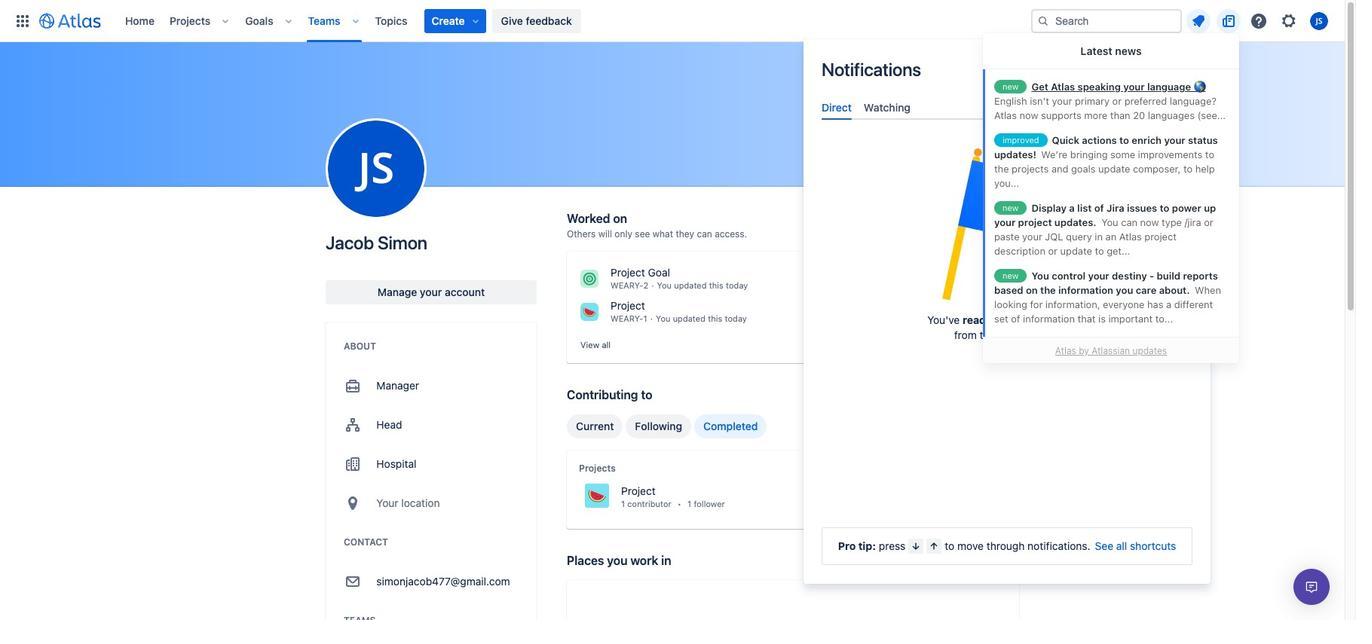 Task type: vqa. For each thing, say whether or not it's contained in the screenshot.
Project Goal this
yes



Task type: describe. For each thing, give the bounding box(es) containing it.
last
[[999, 329, 1016, 342]]

your
[[377, 497, 399, 510]]

places
[[567, 554, 604, 568]]

switch to... image
[[14, 12, 32, 30]]

about
[[344, 341, 376, 352]]

jacob
[[326, 232, 374, 253]]

from
[[955, 329, 977, 342]]

group containing current
[[567, 415, 767, 439]]

jacob simon
[[326, 232, 428, 253]]

settings image
[[1281, 12, 1299, 30]]

to move through notifications.
[[945, 540, 1091, 553]]

weary-1
[[611, 314, 648, 324]]

0 horizontal spatial to
[[641, 388, 653, 402]]

press
[[879, 540, 906, 553]]

1 vertical spatial view
[[581, 340, 600, 350]]

2
[[644, 281, 649, 290]]

can
[[697, 229, 713, 240]]

your for all
[[1003, 314, 1025, 327]]

teams
[[308, 14, 341, 27]]

1 contributor
[[621, 499, 672, 509]]

follower
[[694, 499, 725, 509]]

arrow up image
[[929, 541, 941, 553]]

watching
[[864, 101, 911, 114]]

notifications
[[1027, 314, 1087, 327]]

1 vertical spatial projects
[[579, 463, 616, 474]]

direct
[[822, 101, 852, 114]]

only show unread
[[1017, 63, 1104, 75]]

all your notifications from the last 30 days.
[[955, 314, 1087, 342]]

completed
[[704, 420, 758, 433]]

unread
[[1070, 63, 1104, 75]]

direct tab panel
[[816, 120, 1199, 134]]

give
[[501, 14, 523, 27]]

see all shortcuts button
[[1096, 539, 1177, 554]]

current
[[576, 420, 614, 433]]

others
[[567, 229, 596, 240]]

2 vertical spatial project
[[621, 485, 656, 498]]

1 horizontal spatial view
[[983, 212, 1006, 225]]

feedback
[[526, 14, 572, 27]]

they
[[676, 229, 695, 240]]

projects inside 'link'
[[170, 14, 211, 27]]

see
[[1096, 540, 1114, 553]]

only
[[1017, 63, 1039, 75]]

pro tip: press
[[838, 540, 906, 553]]

see
[[635, 229, 650, 240]]

you've read
[[928, 314, 987, 327]]

updated for project goal
[[674, 281, 707, 290]]

home link
[[121, 9, 159, 33]]

contact
[[344, 537, 388, 548]]

home
[[125, 14, 155, 27]]

all inside all your notifications from the last 30 days.
[[989, 314, 1000, 327]]

help image
[[1250, 12, 1269, 30]]

completed button
[[695, 415, 767, 439]]

others will only see what they can access.
[[567, 229, 748, 240]]

head
[[377, 419, 402, 431]]

manage your account link
[[326, 281, 537, 305]]

notifications image
[[1190, 12, 1208, 30]]

places you work in
[[567, 554, 672, 568]]

you updated this today for project
[[656, 314, 747, 324]]

your location
[[377, 497, 440, 510]]

goal
[[648, 266, 670, 279]]

arrow down image
[[911, 541, 923, 553]]

project goal
[[611, 266, 670, 279]]

manage your account
[[378, 286, 485, 299]]

give feedback
[[501, 14, 572, 27]]

1 follower
[[688, 499, 725, 509]]

worked on
[[567, 212, 628, 226]]

worked
[[567, 212, 611, 226]]

give feedback button
[[492, 9, 581, 33]]

1 for 1 follower
[[688, 499, 692, 509]]

notifications.
[[1028, 540, 1091, 553]]

updated for project
[[673, 314, 706, 324]]

to inside the notifications dialog
[[945, 540, 955, 553]]



Task type: locate. For each thing, give the bounding box(es) containing it.
manage
[[378, 286, 417, 299]]

simon
[[378, 232, 428, 253]]

1 vertical spatial updated
[[673, 314, 706, 324]]

only
[[615, 229, 633, 240]]

manager
[[377, 379, 419, 392]]

project
[[611, 266, 645, 279], [611, 299, 645, 312], [621, 485, 656, 498]]

project up weary-2
[[611, 266, 645, 279]]

create
[[432, 14, 465, 27]]

weary- for project
[[611, 314, 644, 324]]

updated right 2
[[674, 281, 707, 290]]

1 vertical spatial weary-
[[611, 314, 644, 324]]

search image
[[1038, 15, 1050, 27]]

group
[[567, 415, 767, 439]]

your right manage
[[420, 286, 442, 299]]

weary- for project goal
[[611, 281, 644, 290]]

0 vertical spatial your
[[420, 286, 442, 299]]

0 vertical spatial projects
[[170, 14, 211, 27]]

pro
[[838, 540, 856, 553]]

profile image actions image
[[367, 160, 385, 178]]

2 horizontal spatial 1
[[688, 499, 692, 509]]

this
[[709, 281, 724, 290], [708, 314, 723, 324]]

location
[[401, 497, 440, 510]]

this for project
[[708, 314, 723, 324]]

your inside all your notifications from the last 30 days.
[[1003, 314, 1025, 327]]

you down the "goal"
[[657, 281, 672, 290]]

1 weary- from the top
[[611, 281, 644, 290]]

1 horizontal spatial view all
[[983, 212, 1020, 225]]

view all
[[983, 212, 1020, 225], [581, 340, 611, 350]]

this for project goal
[[709, 281, 724, 290]]

1 left follower
[[688, 499, 692, 509]]

on
[[613, 212, 628, 226]]

all inside "button"
[[1117, 540, 1128, 553]]

read
[[963, 314, 987, 327]]

tip:
[[859, 540, 876, 553]]

1 vertical spatial you
[[656, 314, 671, 324]]

contributor
[[628, 499, 672, 509]]

0 horizontal spatial view all
[[581, 340, 611, 350]]

1 horizontal spatial view all link
[[983, 212, 1020, 225]]

your for manage
[[420, 286, 442, 299]]

you
[[657, 281, 672, 290], [656, 314, 671, 324]]

weary- down project goal
[[611, 281, 644, 290]]

Search field
[[1032, 9, 1183, 33]]

topics
[[375, 14, 408, 27]]

0 horizontal spatial view
[[581, 340, 600, 350]]

1 vertical spatial view all link
[[581, 339, 611, 351]]

1 vertical spatial this
[[708, 314, 723, 324]]

0 vertical spatial you
[[657, 281, 672, 290]]

view all for left 'view all' link
[[581, 340, 611, 350]]

create button
[[424, 9, 486, 33]]

you right weary-1
[[656, 314, 671, 324]]

through
[[987, 540, 1025, 553]]

what
[[653, 229, 674, 240]]

0 horizontal spatial projects
[[170, 14, 211, 27]]

today
[[726, 281, 748, 290], [725, 314, 747, 324]]

1 vertical spatial view all
[[581, 340, 611, 350]]

weary-2
[[611, 281, 649, 290]]

contributing to
[[567, 388, 653, 402]]

current button
[[567, 415, 623, 439]]

the
[[980, 329, 996, 342]]

1 horizontal spatial projects
[[579, 463, 616, 474]]

30
[[1019, 329, 1032, 342]]

account image
[[1311, 12, 1329, 30]]

move
[[958, 540, 984, 553]]

0 vertical spatial view all link
[[983, 212, 1020, 225]]

today for project goal
[[726, 281, 748, 290]]

0 horizontal spatial your
[[420, 286, 442, 299]]

projects link
[[165, 9, 215, 33]]

1 for 1 contributor
[[621, 499, 625, 509]]

goals link
[[241, 9, 278, 33]]

following button
[[626, 415, 692, 439]]

today for project
[[725, 314, 747, 324]]

notifications dialog
[[804, 39, 1211, 585]]

work
[[631, 554, 659, 568]]

will
[[599, 229, 612, 240]]

open notifications in a new tab image
[[1148, 60, 1166, 78]]

contributing
[[567, 388, 638, 402]]

show
[[1042, 63, 1067, 75]]

1 vertical spatial you updated this today
[[656, 314, 747, 324]]

to right 'arrow up' icon
[[945, 540, 955, 553]]

topics link
[[371, 9, 412, 33]]

projects right home
[[170, 14, 211, 27]]

1 horizontal spatial to
[[945, 540, 955, 553]]

your
[[420, 286, 442, 299], [1003, 314, 1025, 327]]

view all link
[[983, 212, 1020, 225], [581, 339, 611, 351]]

banner
[[0, 0, 1345, 42]]

to up following on the bottom of the page
[[641, 388, 653, 402]]

you've
[[928, 314, 960, 327]]

to
[[641, 388, 653, 402], [945, 540, 955, 553]]

following
[[635, 420, 683, 433]]

projects
[[170, 14, 211, 27], [579, 463, 616, 474]]

you updated this today
[[657, 281, 748, 290], [656, 314, 747, 324]]

1 vertical spatial today
[[725, 314, 747, 324]]

0 vertical spatial project
[[611, 266, 645, 279]]

account
[[445, 286, 485, 299]]

you for project goal
[[657, 281, 672, 290]]

0 vertical spatial today
[[726, 281, 748, 290]]

notifications
[[822, 59, 922, 80]]

tab list inside the notifications dialog
[[816, 95, 1199, 120]]

0 vertical spatial to
[[641, 388, 653, 402]]

0 vertical spatial you updated this today
[[657, 281, 748, 290]]

you
[[607, 554, 628, 568]]

shortcuts
[[1131, 540, 1177, 553]]

teams link
[[304, 9, 345, 33]]

0 vertical spatial weary-
[[611, 281, 644, 290]]

simonjacob477@gmail.com
[[377, 575, 510, 588]]

1 vertical spatial to
[[945, 540, 955, 553]]

project up "1 contributor"
[[621, 485, 656, 498]]

days.
[[1035, 329, 1061, 342]]

banner containing home
[[0, 0, 1345, 42]]

0 vertical spatial view
[[983, 212, 1006, 225]]

0 vertical spatial this
[[709, 281, 724, 290]]

1 down 2
[[644, 314, 648, 324]]

goals
[[245, 14, 273, 27]]

1 vertical spatial your
[[1003, 314, 1025, 327]]

1 left "contributor"
[[621, 499, 625, 509]]

0 horizontal spatial view all link
[[581, 339, 611, 351]]

1 vertical spatial project
[[611, 299, 645, 312]]

1
[[644, 314, 648, 324], [621, 499, 625, 509], [688, 499, 692, 509]]

1 horizontal spatial 1
[[644, 314, 648, 324]]

in
[[662, 554, 672, 568]]

0 vertical spatial updated
[[674, 281, 707, 290]]

tab list
[[816, 95, 1199, 120]]

you for project
[[656, 314, 671, 324]]

weary- down weary-2
[[611, 314, 644, 324]]

top element
[[9, 0, 1032, 42]]

you updated this today for project goal
[[657, 281, 748, 290]]

weary-
[[611, 281, 644, 290], [611, 314, 644, 324]]

1 horizontal spatial your
[[1003, 314, 1025, 327]]

your up last
[[1003, 314, 1025, 327]]

projects down 'current' button
[[579, 463, 616, 474]]

hospital
[[377, 458, 417, 471]]

0 vertical spatial view all
[[983, 212, 1020, 225]]

see all shortcuts
[[1096, 540, 1177, 553]]

access.
[[715, 229, 748, 240]]

updated right weary-1
[[673, 314, 706, 324]]

updated
[[674, 281, 707, 290], [673, 314, 706, 324]]

0 horizontal spatial 1
[[621, 499, 625, 509]]

view all for the rightmost 'view all' link
[[983, 212, 1020, 225]]

open intercom messenger image
[[1303, 578, 1321, 597]]

tab list containing direct
[[816, 95, 1199, 120]]

2 weary- from the top
[[611, 314, 644, 324]]

project up weary-1
[[611, 299, 645, 312]]



